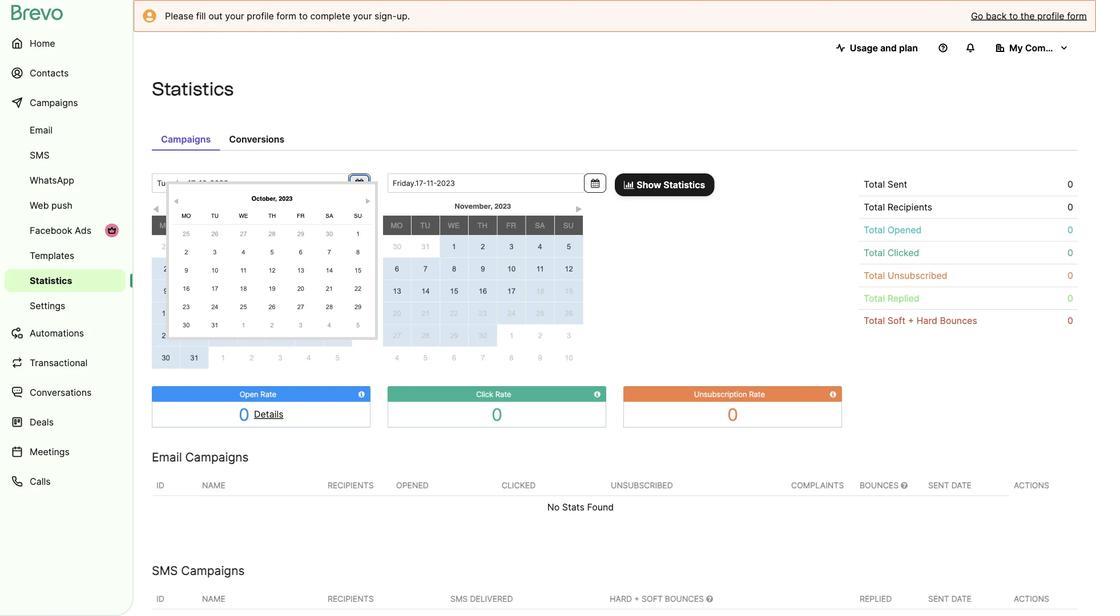 Task type: vqa. For each thing, say whether or not it's contained in the screenshot.
third caret down icon
no



Task type: describe. For each thing, give the bounding box(es) containing it.
0 horizontal spatial 7 link
[[318, 245, 342, 260]]

1 vertical spatial 15 link
[[440, 280, 469, 302]]

tu for 31
[[421, 221, 430, 230]]

0 vertical spatial unsubscribed
[[888, 270, 948, 281]]

2 horizontal spatial 22
[[450, 309, 459, 318]]

conversions
[[229, 134, 285, 145]]

my company
[[1010, 42, 1068, 53]]

up.
[[397, 10, 410, 21]]

fr for 26
[[297, 213, 305, 220]]

2023 for october, 2023 ▶
[[279, 195, 293, 202]]

click rate
[[477, 390, 512, 399]]

total sent
[[864, 179, 908, 190]]

bar chart image
[[624, 181, 635, 190]]

ads
[[75, 225, 91, 236]]

1 horizontal spatial 21 link
[[412, 303, 440, 324]]

total unsubscribed
[[864, 270, 948, 281]]

unsubscription
[[695, 390, 748, 399]]

settings
[[30, 300, 65, 312]]

facebook ads link
[[5, 219, 126, 242]]

1 horizontal spatial 14
[[326, 267, 333, 274]]

open rate
[[240, 390, 277, 399]]

1 horizontal spatial +
[[909, 316, 915, 327]]

web push link
[[5, 194, 126, 217]]

hard  + soft bounces
[[610, 595, 707, 604]]

▶ for october, 2023 ▶
[[366, 199, 371, 205]]

0 vertical spatial replied
[[888, 293, 920, 304]]

1 link for topmost the 31 link
[[440, 236, 469, 258]]

14 link for 13 link corresponding to the 22 link corresponding to 1 link associated with the 31 link to the middle
[[318, 263, 342, 279]]

1 horizontal spatial 20
[[297, 285, 304, 292]]

su for november, 2023 ▶
[[564, 221, 574, 230]]

1 vertical spatial 31 link
[[203, 318, 227, 334]]

email campaigns
[[152, 450, 249, 465]]

email link
[[5, 119, 126, 142]]

0 for total soft + hard bounces
[[1068, 316, 1074, 327]]

my company button
[[987, 37, 1079, 59]]

1 horizontal spatial clicked
[[888, 247, 920, 259]]

15 for the bottom '15' link
[[450, 287, 459, 296]]

1 to from the left
[[299, 10, 308, 21]]

2 horizontal spatial 10 link
[[555, 347, 584, 369]]

2 horizontal spatial 11
[[537, 265, 544, 273]]

12 link for the 22 link related to 1 link associated with bottom the 31 link
[[238, 280, 266, 302]]

31 for bottom the 31 link
[[190, 354, 199, 362]]

0 horizontal spatial 22
[[334, 309, 342, 318]]

0 for total recipients
[[1068, 202, 1074, 213]]

1 horizontal spatial 10
[[508, 265, 516, 273]]

transactional link
[[5, 350, 126, 377]]

0 horizontal spatial 19
[[269, 285, 276, 292]]

1 your from the left
[[225, 10, 244, 21]]

2 horizontal spatial 8
[[510, 354, 514, 362]]

details
[[254, 409, 284, 421]]

30 for 1 link associated with bottom the 31 link
[[162, 354, 170, 362]]

click
[[477, 390, 494, 399]]

0 horizontal spatial 8 link
[[346, 245, 370, 260]]

please
[[165, 10, 194, 21]]

0 vertical spatial bounces
[[941, 316, 978, 327]]

0 horizontal spatial 20
[[276, 309, 285, 318]]

sms link
[[5, 144, 126, 167]]

total recipients
[[864, 202, 933, 213]]

facebook
[[30, 225, 72, 236]]

home
[[30, 38, 55, 49]]

20 link for 13 link corresponding to the 22 link corresponding to 1 link associated with the 31 link to the middle
[[289, 281, 313, 297]]

complaints
[[792, 481, 845, 491]]

0 horizontal spatial su
[[332, 221, 343, 230]]

7 for right the 7 link
[[481, 354, 485, 362]]

0 horizontal spatial 17 link
[[203, 281, 227, 297]]

1 horizontal spatial 21
[[422, 309, 430, 318]]

0 vertical spatial recipients
[[888, 202, 933, 213]]

4 for the 31 link to the middle
[[328, 322, 331, 329]]

0 vertical spatial hard
[[917, 316, 938, 327]]

the
[[1021, 10, 1035, 21]]

email for email campaigns
[[152, 450, 182, 465]]

0 for total unsubscribed
[[1068, 270, 1074, 281]]

calls
[[30, 476, 51, 488]]

automations
[[30, 328, 84, 339]]

0 details
[[239, 405, 284, 425]]

fr for 31
[[507, 221, 517, 230]]

2 horizontal spatial 12
[[565, 265, 573, 273]]

1 vertical spatial clicked
[[502, 481, 536, 491]]

plan
[[900, 42, 919, 53]]

company
[[1026, 42, 1068, 53]]

0 horizontal spatial statistics
[[30, 275, 72, 286]]

home link
[[5, 30, 126, 57]]

◀ link for the 31 link to the middle
[[172, 195, 181, 205]]

push
[[51, 200, 73, 211]]

october, for october, 2023 ▶
[[252, 195, 277, 202]]

0 horizontal spatial 18
[[219, 309, 227, 318]]

0 vertical spatial opened
[[888, 225, 922, 236]]

2 horizontal spatial 24
[[508, 309, 516, 318]]

show
[[637, 179, 662, 191]]

my
[[1010, 42, 1024, 53]]

1 vertical spatial replied
[[860, 595, 892, 604]]

23 for bottom the 31 link
[[162, 332, 170, 340]]

deals
[[30, 417, 54, 428]]

sign-
[[375, 10, 397, 21]]

facebook ads
[[30, 225, 91, 236]]

sms campaigns
[[152, 564, 245, 578]]

2 horizontal spatial 20
[[393, 309, 401, 318]]

conversions link
[[220, 128, 294, 151]]

0 horizontal spatial soft
[[642, 595, 663, 604]]

automations link
[[5, 320, 126, 347]]

sms for sms delivered
[[451, 595, 468, 604]]

0 horizontal spatial fr
[[275, 221, 285, 230]]

1 horizontal spatial 22
[[355, 285, 362, 292]]

go back to the profile form
[[972, 10, 1088, 21]]

su for october, 2023 ▶
[[354, 213, 362, 220]]

0 vertical spatial soft
[[888, 316, 906, 327]]

1 vertical spatial campaigns link
[[152, 128, 220, 151]]

october, for october, 2023
[[227, 202, 258, 211]]

show statistics button
[[615, 174, 715, 197]]

0 vertical spatial campaigns link
[[5, 89, 126, 117]]

2 vertical spatial 31 link
[[180, 347, 208, 369]]

0 horizontal spatial unsubscribed
[[611, 481, 673, 491]]

statistics link
[[5, 270, 126, 292]]

1 horizontal spatial 18
[[240, 285, 247, 292]]

0 horizontal spatial 13
[[276, 287, 285, 296]]

3 for 1 link associated with bottom the 31 link
[[278, 354, 283, 363]]

2 horizontal spatial 8 link
[[497, 347, 526, 369]]

0 for total clicked
[[1068, 247, 1074, 259]]

settings link
[[5, 295, 126, 318]]

found
[[587, 502, 614, 513]]

delivered
[[470, 595, 513, 604]]

contacts link
[[5, 59, 126, 87]]

november,
[[455, 202, 493, 211]]

web
[[30, 200, 49, 211]]

unsubscription rate
[[695, 390, 766, 399]]

2 your from the left
[[353, 10, 372, 21]]

1 horizontal spatial statistics
[[152, 78, 234, 100]]

fill
[[196, 10, 206, 21]]

1 horizontal spatial 10 link
[[498, 258, 526, 280]]

1 horizontal spatial 19 link
[[555, 280, 583, 302]]

mo for 26
[[182, 213, 191, 220]]

sms for sms
[[30, 150, 49, 161]]

whatsapp link
[[5, 169, 126, 192]]

15 for '15' link to the left
[[355, 267, 362, 274]]

2 horizontal spatial 16
[[479, 287, 487, 296]]

transactional
[[30, 358, 88, 369]]

calendar image
[[355, 179, 364, 188]]

0 vertical spatial 8
[[356, 249, 360, 256]]

24 for the 22 link related to 1 link associated with bottom the 31 link
[[190, 332, 199, 340]]

complete
[[310, 10, 351, 21]]

recipients for sms campaigns
[[328, 595, 374, 604]]

1 horizontal spatial 7 link
[[412, 258, 440, 280]]

◀ for ◀ link associated with bottom the 31 link
[[153, 205, 160, 214]]

2 sent from the top
[[929, 595, 950, 604]]

0 vertical spatial 31 link
[[411, 236, 440, 258]]

0 horizontal spatial sa
[[304, 221, 314, 230]]

1 horizontal spatial 8
[[452, 265, 457, 273]]

2 horizontal spatial 18
[[536, 287, 545, 296]]

total for total recipients
[[864, 202, 886, 213]]

4 for bottom the 31 link
[[307, 354, 311, 363]]

22 link for 1 link associated with the 31 link to the middle
[[346, 281, 370, 297]]

2 horizontal spatial 13
[[393, 287, 401, 296]]

17 for rightmost 17 link
[[508, 287, 516, 296]]

1 horizontal spatial 13
[[297, 267, 304, 274]]

sent
[[888, 179, 908, 190]]

1 horizontal spatial 19
[[565, 287, 573, 296]]

back
[[987, 10, 1007, 21]]

go
[[972, 10, 984, 21]]

0 horizontal spatial +
[[635, 595, 640, 604]]

2 horizontal spatial 7 link
[[469, 347, 497, 369]]

id for email campaigns
[[157, 481, 164, 491]]

id for sms campaigns
[[157, 595, 164, 604]]

0 horizontal spatial bounces
[[860, 481, 902, 491]]

total for total opened
[[864, 225, 886, 236]]

2 horizontal spatial 14
[[422, 287, 430, 296]]

conversations link
[[5, 379, 126, 407]]

rate for open rate
[[261, 390, 277, 399]]

usage
[[850, 42, 879, 53]]

1 for 1 link associated with bottom the 31 link
[[221, 354, 225, 363]]

sa for november, 2023 ▶
[[535, 221, 545, 230]]

2 horizontal spatial 23
[[479, 309, 487, 318]]

november, 2023 link
[[411, 199, 555, 213]]

0 horizontal spatial 15 link
[[346, 263, 370, 279]]

0 horizontal spatial we
[[217, 221, 229, 230]]

contacts
[[30, 67, 69, 79]]

1 horizontal spatial 8 link
[[440, 258, 469, 280]]

0 horizontal spatial tu
[[189, 221, 199, 230]]

out
[[209, 10, 223, 21]]

sms for sms campaigns
[[152, 564, 178, 578]]

whatsapp
[[30, 175, 74, 186]]

open
[[240, 390, 259, 399]]

14 link for 13 link corresponding to the 22 link related to 1 link associated with bottom the 31 link
[[295, 280, 323, 302]]

we for 26
[[239, 213, 248, 220]]

2 sent date from the top
[[929, 595, 972, 604]]

meetings
[[30, 447, 70, 458]]



Task type: locate. For each thing, give the bounding box(es) containing it.
2 horizontal spatial 2023
[[495, 202, 511, 211]]

1 for topmost the 31 link 1 link
[[452, 243, 456, 251]]

21
[[326, 285, 333, 292], [422, 309, 430, 318]]

2 to from the left
[[1010, 10, 1019, 21]]

calls link
[[5, 468, 126, 496]]

fr down october, 2023 ▶
[[297, 213, 305, 220]]

1 horizontal spatial 16
[[183, 285, 190, 292]]

16 for the 22 link related to 1 link associated with bottom the 31 link
[[162, 309, 170, 318]]

2 actions from the top
[[1015, 595, 1050, 604]]

13 link for the 22 link corresponding to 1 link associated with the 31 link to the middle
[[289, 263, 313, 279]]

0 horizontal spatial 10
[[211, 267, 218, 274]]

0 horizontal spatial 17
[[211, 285, 218, 292]]

total for total unsubscribed
[[864, 270, 886, 281]]

0 horizontal spatial info circle image
[[359, 391, 365, 398]]

2 link
[[469, 236, 497, 258], [174, 245, 198, 260], [152, 258, 180, 280], [260, 318, 284, 334], [526, 325, 555, 347], [237, 347, 266, 369]]

and
[[881, 42, 897, 53]]

info circle image for unsubscription rate
[[831, 391, 837, 398]]

30 link
[[318, 226, 342, 242], [383, 236, 411, 258], [174, 318, 198, 334], [469, 325, 497, 347], [152, 347, 180, 369]]

0 horizontal spatial ▶
[[366, 199, 371, 205]]

1 horizontal spatial rate
[[496, 390, 512, 399]]

30 for 1 link associated with the 31 link to the middle
[[183, 322, 190, 329]]

0 horizontal spatial email
[[30, 125, 53, 136]]

1 horizontal spatial 2023
[[279, 195, 293, 202]]

mo
[[182, 213, 191, 220], [160, 221, 172, 230], [391, 221, 403, 230]]

2 vertical spatial 8
[[510, 354, 514, 362]]

1 for 1 link associated with the 31 link to the middle
[[242, 322, 245, 329]]

we for 31
[[448, 221, 460, 230]]

october, inside october, 2023 ▶
[[252, 195, 277, 202]]

14
[[326, 267, 333, 274], [305, 287, 313, 296], [422, 287, 430, 296]]

0 horizontal spatial 2023
[[260, 202, 276, 211]]

october,
[[252, 195, 277, 202], [227, 202, 258, 211]]

1 horizontal spatial ◀ link
[[172, 195, 181, 205]]

total for total replied
[[864, 293, 886, 304]]

12 link
[[555, 258, 583, 280], [260, 263, 284, 279], [238, 280, 266, 302]]

to left the
[[1010, 10, 1019, 21]]

soft left bounces
[[642, 595, 663, 604]]

date
[[952, 481, 972, 491], [952, 595, 972, 604]]

total down total unsubscribed
[[864, 293, 886, 304]]

go back to the profile form link
[[972, 9, 1088, 23]]

18 link
[[526, 280, 555, 302], [232, 281, 256, 297], [209, 303, 237, 324]]

◀ link for bottom the 31 link
[[152, 203, 161, 214]]

0 horizontal spatial mo
[[160, 221, 172, 230]]

th for 31
[[478, 221, 488, 230]]

2023 inside october, 2023 ▶
[[279, 195, 293, 202]]

2023 down from 'text box'
[[260, 202, 276, 211]]

16
[[183, 285, 190, 292], [479, 287, 487, 296], [162, 309, 170, 318]]

0 vertical spatial 15
[[355, 267, 362, 274]]

email inside email link
[[30, 125, 53, 136]]

3 rate from the left
[[750, 390, 766, 399]]

mo for 31
[[391, 221, 403, 230]]

1 link for the 31 link to the middle
[[232, 318, 256, 334]]

▶ inside november, 2023 ▶
[[576, 205, 583, 214]]

28 link
[[260, 226, 284, 242], [318, 299, 342, 315], [295, 325, 323, 347], [412, 325, 440, 347]]

8
[[356, 249, 360, 256], [452, 265, 457, 273], [510, 354, 514, 362]]

22
[[355, 285, 362, 292], [334, 309, 342, 318], [450, 309, 459, 318]]

total left sent
[[864, 179, 886, 190]]

total replied
[[864, 293, 920, 304]]

1 horizontal spatial info circle image
[[831, 391, 837, 398]]

october, 2023 ▶
[[252, 195, 371, 205]]

1 horizontal spatial form
[[1068, 10, 1088, 21]]

1 horizontal spatial 24
[[211, 304, 218, 311]]

unsubscribed up total replied
[[888, 270, 948, 281]]

1 horizontal spatial to
[[1010, 10, 1019, 21]]

1 horizontal spatial sms
[[152, 564, 178, 578]]

2 form from the left
[[1068, 10, 1088, 21]]

11
[[537, 265, 544, 273], [240, 267, 247, 274], [219, 287, 227, 296]]

2 horizontal spatial tu
[[421, 221, 430, 230]]

2 profile from the left
[[1038, 10, 1065, 21]]

id down sms campaigns
[[157, 595, 164, 604]]

0 horizontal spatial 24
[[190, 332, 199, 340]]

23
[[183, 304, 190, 311], [479, 309, 487, 318], [162, 332, 170, 340]]

2 horizontal spatial sa
[[535, 221, 545, 230]]

please fill out your profile form to complete your sign-up.
[[165, 10, 410, 21]]

3 for 1 link associated with the 31 link to the middle
[[299, 322, 303, 329]]

name down sms campaigns
[[202, 595, 226, 604]]

total clicked
[[864, 247, 920, 259]]

▶ for november, 2023 ▶
[[576, 205, 583, 214]]

1 vertical spatial 8
[[452, 265, 457, 273]]

+ down total replied
[[909, 316, 915, 327]]

rate for unsubscription rate
[[750, 390, 766, 399]]

0 for total opened
[[1068, 225, 1074, 236]]

no stats found
[[548, 502, 614, 513]]

16 for the 22 link corresponding to 1 link associated with the 31 link to the middle
[[183, 285, 190, 292]]

calendar image
[[591, 179, 600, 188]]

17 for the left 17 link
[[211, 285, 218, 292]]

22 link for 1 link associated with bottom the 31 link
[[324, 303, 352, 324]]

2 date from the top
[[952, 595, 972, 604]]

0 vertical spatial clicked
[[888, 247, 920, 259]]

total down total opened
[[864, 247, 886, 259]]

usage and plan button
[[828, 37, 928, 59]]

rate
[[261, 390, 277, 399], [496, 390, 512, 399], [750, 390, 766, 399]]

su down october, 2023 ▶
[[332, 221, 343, 230]]

0 horizontal spatial 10 link
[[203, 263, 227, 279]]

tu for 26
[[211, 213, 219, 220]]

0 vertical spatial 31
[[422, 243, 430, 251]]

meetings link
[[5, 439, 126, 466]]

7 for the 7 link to the left
[[328, 249, 331, 256]]

0 horizontal spatial 8
[[356, 249, 360, 256]]

4 for topmost the 31 link
[[538, 243, 543, 251]]

total down total replied
[[864, 316, 886, 327]]

0 horizontal spatial 16
[[162, 309, 170, 318]]

total opened
[[864, 225, 922, 236]]

▶ link for october, 2023 ▶
[[364, 195, 373, 205]]

1 horizontal spatial ▶
[[576, 205, 583, 214]]

total for total clicked
[[864, 247, 886, 259]]

fr down october, 2023
[[275, 221, 285, 230]]

5 total from the top
[[864, 270, 886, 281]]

4
[[538, 243, 543, 251], [242, 249, 245, 256], [328, 322, 331, 329], [395, 354, 399, 362], [307, 354, 311, 363]]

1 horizontal spatial unsubscribed
[[888, 270, 948, 281]]

th for 26
[[268, 213, 276, 220]]

2
[[481, 243, 485, 251], [185, 249, 188, 256], [164, 265, 168, 273], [271, 322, 274, 329], [538, 332, 543, 340], [250, 354, 254, 363]]

november, 2023 ▶
[[455, 202, 583, 214]]

total
[[864, 179, 886, 190], [864, 202, 886, 213], [864, 225, 886, 236], [864, 247, 886, 259], [864, 270, 886, 281], [864, 293, 886, 304], [864, 316, 886, 327]]

conversations
[[30, 387, 92, 398]]

2 vertical spatial recipients
[[328, 595, 374, 604]]

1 vertical spatial sms
[[152, 564, 178, 578]]

sms delivered
[[451, 595, 513, 604]]

1 vertical spatial unsubscribed
[[611, 481, 673, 491]]

▶ inside october, 2023 ▶
[[366, 199, 371, 205]]

1 form from the left
[[277, 10, 297, 21]]

+ left bounces
[[635, 595, 640, 604]]

soft down total replied
[[888, 316, 906, 327]]

total for total sent
[[864, 179, 886, 190]]

2023 for october, 2023
[[260, 202, 276, 211]]

to inside go back to the profile form link
[[1010, 10, 1019, 21]]

5
[[567, 243, 571, 251], [271, 249, 274, 256], [356, 322, 360, 329], [424, 354, 428, 362], [336, 354, 340, 363]]

email for email
[[30, 125, 53, 136]]

su down november, 2023 ▶
[[564, 221, 574, 230]]

campaigns link
[[5, 89, 126, 117], [152, 128, 220, 151]]

24 link
[[203, 299, 227, 315], [498, 303, 526, 324], [180, 325, 208, 347]]

1 horizontal spatial 23
[[183, 304, 190, 311]]

profile for your
[[247, 10, 274, 21]]

2 name from the top
[[202, 595, 226, 604]]

1 vertical spatial 7
[[424, 265, 428, 273]]

13 link
[[289, 263, 313, 279], [266, 280, 295, 302], [383, 280, 411, 302]]

3 total from the top
[[864, 225, 886, 236]]

rate for click rate
[[496, 390, 512, 399]]

1 horizontal spatial your
[[353, 10, 372, 21]]

13 link for the 22 link related to 1 link associated with bottom the 31 link
[[266, 280, 295, 302]]

total up the total clicked
[[864, 225, 886, 236]]

2023 inside november, 2023 ▶
[[495, 202, 511, 211]]

2 horizontal spatial sms
[[451, 595, 468, 604]]

2 horizontal spatial 10
[[565, 354, 573, 362]]

1 link for bottom the 31 link
[[209, 347, 237, 369]]

7 total from the top
[[864, 316, 886, 327]]

info circle image
[[359, 391, 365, 398], [831, 391, 837, 398]]

deals link
[[5, 409, 126, 436]]

9 link
[[469, 258, 497, 280], [174, 263, 198, 279], [152, 280, 180, 302], [526, 347, 555, 369]]

1 horizontal spatial opened
[[888, 225, 922, 236]]

october, 2023
[[227, 202, 276, 211]]

1 horizontal spatial sa
[[326, 213, 333, 220]]

left___rvooi image
[[107, 226, 117, 235]]

unsubscribed
[[888, 270, 948, 281], [611, 481, 673, 491]]

info circle image for open rate
[[359, 391, 365, 398]]

From text field
[[152, 174, 349, 193]]

statistics inside button
[[664, 179, 706, 191]]

1 horizontal spatial 11
[[240, 267, 247, 274]]

2 horizontal spatial 7
[[481, 354, 485, 362]]

19 link
[[555, 280, 583, 302], [260, 281, 284, 297]]

your
[[225, 10, 244, 21], [353, 10, 372, 21]]

4 total from the top
[[864, 247, 886, 259]]

web push
[[30, 200, 73, 211]]

no
[[548, 502, 560, 513]]

1 horizontal spatial 7
[[424, 265, 428, 273]]

1 total from the top
[[864, 179, 886, 190]]

2 vertical spatial 31
[[190, 354, 199, 362]]

profile right the 'out'
[[247, 10, 274, 21]]

23 link
[[174, 299, 198, 315], [469, 303, 497, 324], [152, 325, 180, 347]]

24
[[211, 304, 218, 311], [508, 309, 516, 318], [190, 332, 199, 340]]

◀ for ◀ link for the 31 link to the middle
[[173, 199, 179, 205]]

1 horizontal spatial 15
[[450, 287, 459, 296]]

1 sent from the top
[[929, 481, 950, 491]]

12
[[565, 265, 573, 273], [269, 267, 276, 274], [248, 287, 256, 296]]

1 vertical spatial email
[[152, 450, 182, 465]]

id down email campaigns
[[157, 481, 164, 491]]

1 name from the top
[[202, 481, 226, 491]]

12 link for the 22 link corresponding to 1 link associated with the 31 link to the middle
[[260, 263, 284, 279]]

12 for 1 link associated with bottom the 31 link
[[248, 287, 256, 296]]

1 id from the top
[[157, 481, 164, 491]]

1 vertical spatial date
[[952, 595, 972, 604]]

opened
[[888, 225, 922, 236], [396, 481, 429, 491]]

1 vertical spatial name
[[202, 595, 226, 604]]

To text field
[[388, 174, 585, 193]]

1 vertical spatial sent date
[[929, 595, 972, 604]]

1 sent date from the top
[[929, 481, 972, 491]]

0 horizontal spatial 11
[[219, 287, 227, 296]]

form
[[277, 10, 297, 21], [1068, 10, 1088, 21]]

1 actions from the top
[[1015, 481, 1050, 491]]

0 horizontal spatial 15
[[355, 267, 362, 274]]

clicked
[[888, 247, 920, 259], [502, 481, 536, 491]]

27 link
[[232, 226, 256, 242], [289, 299, 313, 315], [266, 325, 295, 347], [383, 325, 411, 347]]

1 horizontal spatial bounces
[[941, 316, 978, 327]]

name for sms campaigns
[[202, 595, 226, 604]]

0 horizontal spatial 12
[[248, 287, 256, 296]]

16 link
[[469, 280, 497, 302], [174, 281, 198, 297], [152, 303, 180, 324]]

2 id from the top
[[157, 595, 164, 604]]

total down the total clicked
[[864, 270, 886, 281]]

to
[[299, 10, 308, 21], [1010, 10, 1019, 21]]

1 vertical spatial 15
[[450, 287, 459, 296]]

bounces
[[665, 595, 704, 604]]

1 vertical spatial 21 link
[[412, 303, 440, 324]]

your right the 'out'
[[225, 10, 244, 21]]

show statistics
[[635, 179, 706, 191]]

3 for topmost the 31 link 1 link
[[510, 243, 514, 251]]

name for email campaigns
[[202, 481, 226, 491]]

templates
[[30, 250, 74, 261]]

sa for october, 2023 ▶
[[326, 213, 333, 220]]

1 date from the top
[[952, 481, 972, 491]]

0 vertical spatial name
[[202, 481, 226, 491]]

1 vertical spatial opened
[[396, 481, 429, 491]]

9
[[481, 265, 485, 273], [185, 267, 188, 274], [164, 287, 168, 296], [538, 354, 543, 362]]

0 vertical spatial 21
[[326, 285, 333, 292]]

fr
[[297, 213, 305, 220], [275, 221, 285, 230], [507, 221, 517, 230]]

statistics
[[152, 78, 234, 100], [664, 179, 706, 191], [30, 275, 72, 286]]

0 horizontal spatial rate
[[261, 390, 277, 399]]

0 horizontal spatial 21
[[326, 285, 333, 292]]

form left the complete
[[277, 10, 297, 21]]

1 info circle image from the left
[[359, 391, 365, 398]]

1 profile from the left
[[247, 10, 274, 21]]

1 horizontal spatial 31
[[211, 322, 218, 329]]

0 horizontal spatial th
[[247, 221, 256, 230]]

2023 right october, 2023
[[279, 195, 293, 202]]

1 horizontal spatial 17 link
[[498, 280, 526, 302]]

form up company
[[1068, 10, 1088, 21]]

2 info circle image from the left
[[831, 391, 837, 398]]

2 horizontal spatial 31
[[422, 243, 430, 251]]

1 horizontal spatial ◀
[[173, 199, 179, 205]]

2023 for november, 2023 ▶
[[495, 202, 511, 211]]

to left the complete
[[299, 10, 308, 21]]

6 link
[[289, 245, 313, 260], [266, 258, 295, 280], [383, 258, 411, 280], [440, 347, 469, 369]]

1 rate from the left
[[261, 390, 277, 399]]

fr down november, 2023 ▶
[[507, 221, 517, 230]]

total for total soft + hard bounces
[[864, 316, 886, 327]]

2 total from the top
[[864, 202, 886, 213]]

form for the
[[1068, 10, 1088, 21]]

12 for 1 link associated with the 31 link to the middle
[[269, 267, 276, 274]]

unsubscribed up 'found'
[[611, 481, 673, 491]]

usage and plan
[[850, 42, 919, 53]]

stats
[[563, 502, 585, 513]]

▶ link
[[364, 195, 373, 205], [575, 203, 584, 214]]

2 horizontal spatial statistics
[[664, 179, 706, 191]]

0 vertical spatial date
[[952, 481, 972, 491]]

total soft + hard bounces
[[864, 316, 978, 327]]

sent date
[[929, 481, 972, 491], [929, 595, 972, 604]]

1 vertical spatial hard
[[610, 595, 632, 604]]

24 for the 22 link corresponding to 1 link associated with the 31 link to the middle
[[211, 304, 218, 311]]

7 for the middle the 7 link
[[424, 265, 428, 273]]

0 for total replied
[[1068, 293, 1074, 304]]

25 link
[[174, 226, 198, 242], [152, 236, 180, 258], [232, 299, 256, 315], [526, 303, 555, 324], [209, 325, 237, 347]]

0 vertical spatial sent date
[[929, 481, 972, 491]]

email
[[30, 125, 53, 136], [152, 450, 182, 465]]

0 horizontal spatial 19 link
[[260, 281, 284, 297]]

2 rate from the left
[[496, 390, 512, 399]]

0 for total sent
[[1068, 179, 1074, 190]]

20 link for 13 link corresponding to the 22 link related to 1 link associated with bottom the 31 link
[[266, 303, 295, 324]]

1 horizontal spatial tu
[[211, 213, 219, 220]]

0 horizontal spatial to
[[299, 10, 308, 21]]

0 horizontal spatial campaigns link
[[5, 89, 126, 117]]

4 link
[[526, 236, 555, 258], [232, 245, 256, 260], [318, 318, 342, 334], [383, 347, 411, 369], [295, 347, 323, 369]]

23 for the 31 link to the middle
[[183, 304, 190, 311]]

▶
[[366, 199, 371, 205], [576, 205, 583, 214]]

2 horizontal spatial su
[[564, 221, 574, 230]]

2 horizontal spatial we
[[448, 221, 460, 230]]

0 horizontal spatial 14
[[305, 287, 313, 296]]

campaigns
[[30, 97, 78, 108], [161, 134, 211, 145], [185, 450, 249, 465], [181, 564, 245, 578]]

1 link
[[346, 226, 370, 242], [440, 236, 469, 258], [232, 318, 256, 334], [498, 325, 526, 347], [209, 347, 237, 369]]

profile right the
[[1038, 10, 1065, 21]]

templates link
[[5, 245, 126, 267]]

sa
[[326, 213, 333, 220], [304, 221, 314, 230], [535, 221, 545, 230]]

tu
[[211, 213, 219, 220], [189, 221, 199, 230], [421, 221, 430, 230]]

name down email campaigns
[[202, 481, 226, 491]]

recipients for email campaigns
[[328, 481, 374, 491]]

rate right unsubscription
[[750, 390, 766, 399]]

6 total from the top
[[864, 293, 886, 304]]

su
[[354, 213, 362, 220], [332, 221, 343, 230], [564, 221, 574, 230]]

your left sign-
[[353, 10, 372, 21]]

+
[[909, 316, 915, 327], [635, 595, 640, 604]]

2023 down to text field
[[495, 202, 511, 211]]

profile for the
[[1038, 10, 1065, 21]]

15
[[355, 267, 362, 274], [450, 287, 459, 296]]

0 horizontal spatial 21 link
[[318, 281, 342, 297]]

form for your
[[277, 10, 297, 21]]

▶ link for november, 2023 ▶
[[575, 203, 584, 214]]

rate right click
[[496, 390, 512, 399]]

30 for topmost the 31 link 1 link
[[393, 243, 402, 251]]

su down calendar icon
[[354, 213, 362, 220]]

th
[[268, 213, 276, 220], [247, 221, 256, 230], [478, 221, 488, 230]]

31 for topmost the 31 link
[[422, 243, 430, 251]]

info circle image
[[595, 391, 601, 398]]

total down total sent on the top right of page
[[864, 202, 886, 213]]

actions
[[1015, 481, 1050, 491], [1015, 595, 1050, 604]]

rate right open
[[261, 390, 277, 399]]



